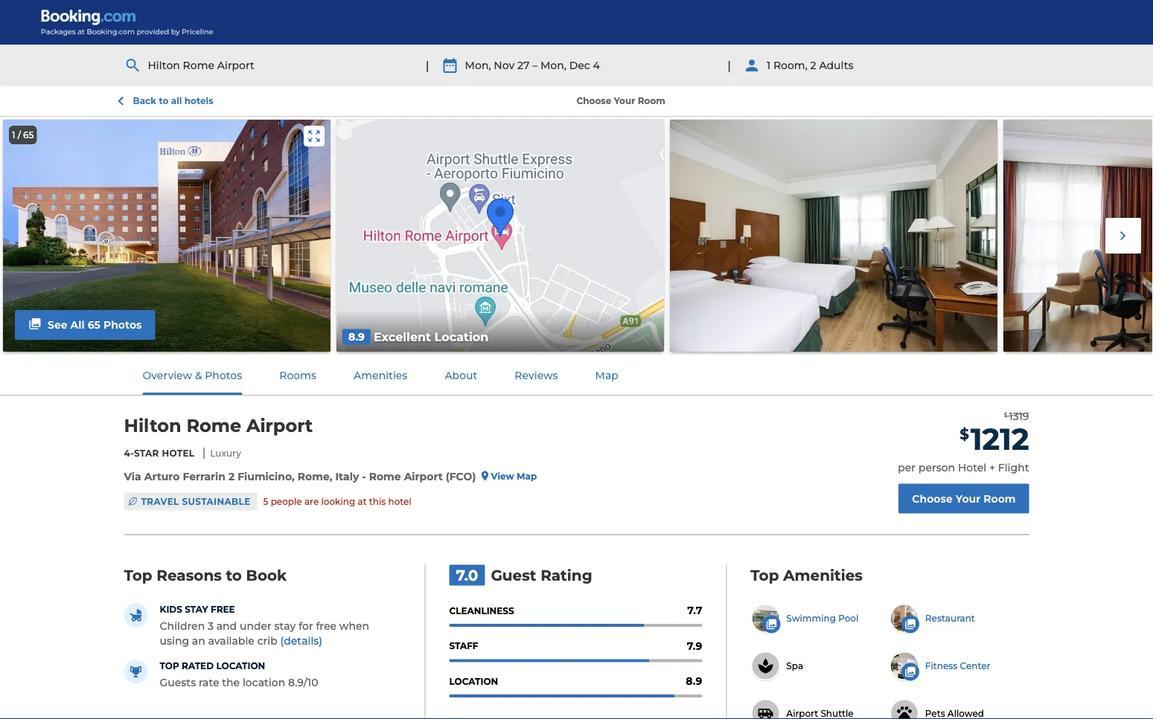 Task type: locate. For each thing, give the bounding box(es) containing it.
to left book
[[226, 566, 242, 585]]

choose your room inside button
[[912, 493, 1016, 506]]

1 left the room,
[[767, 59, 771, 72]]

$ left 1212
[[960, 425, 969, 443]]

0 horizontal spatial 1
[[12, 130, 15, 140]]

choose inside button
[[912, 493, 953, 506]]

choose down person
[[912, 493, 953, 506]]

guest rating
[[491, 566, 592, 585]]

kids stay free
[[160, 605, 235, 616]]

tab list containing overview & photos
[[124, 355, 637, 395]]

rooms button
[[262, 356, 334, 395]]

at
[[358, 497, 367, 507]]

1 vertical spatial to
[[226, 566, 242, 585]]

choose your room down 4
[[577, 96, 666, 107]]

1 | from the left
[[426, 58, 429, 72]]

about
[[445, 369, 478, 382]]

map right the reviews button
[[595, 369, 619, 382]]

1 vertical spatial map
[[517, 471, 537, 482]]

amenities button
[[336, 356, 425, 395]]

2 vertical spatial airport
[[786, 709, 818, 720]]

0 horizontal spatial 8.9
[[348, 331, 365, 344]]

booking.com packages image
[[41, 9, 214, 36]]

rating
[[541, 566, 592, 585]]

0 horizontal spatial bedroom image
[[670, 120, 998, 352]]

map
[[595, 369, 619, 382], [517, 471, 537, 482]]

0 horizontal spatial |
[[426, 58, 429, 72]]

0 horizontal spatial $
[[960, 425, 969, 443]]

luxury
[[210, 448, 241, 459]]

guests
[[160, 677, 196, 690]]

65 inside see all 65 photos button
[[88, 319, 100, 332]]

8.9
[[348, 331, 365, 344], [686, 676, 702, 688]]

0 vertical spatial 1
[[767, 59, 771, 72]]

bedroom image
[[670, 120, 998, 352], [1004, 120, 1153, 352]]

1 horizontal spatial choose
[[912, 493, 953, 506]]

1
[[767, 59, 771, 72], [12, 130, 15, 140]]

1 horizontal spatial choose your room
[[912, 493, 1016, 506]]

top
[[124, 566, 152, 585], [751, 566, 779, 585]]

hilton rome airport
[[148, 59, 254, 72], [124, 415, 313, 437]]

0 vertical spatial 8.9
[[348, 331, 365, 344]]

0 vertical spatial 65
[[23, 130, 34, 140]]

1 horizontal spatial amenities
[[783, 566, 863, 585]]

view
[[491, 471, 514, 482]]

overview & photos
[[143, 369, 242, 382]]

guest
[[491, 566, 536, 585]]

1 vertical spatial hilton rome airport
[[124, 415, 313, 437]]

0 horizontal spatial your
[[614, 96, 635, 107]]

per
[[898, 462, 916, 474]]

amenities up swimming pool
[[783, 566, 863, 585]]

to left all
[[159, 96, 169, 106]]

top up the indoor pool amenity image
[[751, 566, 779, 585]]

children
[[160, 620, 205, 633]]

1 left /
[[12, 130, 15, 140]]

choose your room
[[577, 96, 666, 107], [912, 493, 1016, 506]]

photos
[[103, 319, 142, 332], [205, 369, 242, 382]]

0 horizontal spatial room
[[638, 96, 666, 107]]

5 people are looking at this hotel
[[263, 497, 412, 507]]

indoor pool amenity image
[[752, 606, 779, 632]]

0 vertical spatial map
[[595, 369, 619, 382]]

hotel
[[388, 497, 412, 507]]

rate
[[199, 677, 219, 690]]

mon,
[[465, 59, 491, 72], [540, 59, 566, 72]]

hotel right star
[[162, 448, 195, 459]]

1 bedroom image from the left
[[670, 120, 998, 352]]

hotel inside $ 1319 $ 1212 per person hotel + flight
[[958, 462, 987, 474]]

$ left 1319
[[1004, 412, 1008, 419]]

65 inside 1 / 65 button
[[23, 130, 34, 140]]

2 mon, from the left
[[540, 59, 566, 72]]

amenities
[[354, 369, 408, 382], [783, 566, 863, 585]]

0 vertical spatial choose
[[577, 96, 611, 107]]

1 horizontal spatial |
[[728, 58, 731, 72]]

1 vertical spatial 65
[[88, 319, 100, 332]]

map right the view
[[517, 471, 537, 482]]

hilton up star
[[124, 415, 181, 437]]

to inside button
[[159, 96, 169, 106]]

map button
[[577, 356, 637, 395]]

travel
[[141, 497, 179, 507]]

choose
[[577, 96, 611, 107], [912, 493, 953, 506]]

rome up hotels
[[183, 59, 214, 72]]

1 vertical spatial choose your room
[[912, 493, 1016, 506]]

1 horizontal spatial location
[[449, 677, 498, 688]]

for
[[299, 620, 313, 633]]

8.9/10
[[288, 677, 318, 690]]

0 vertical spatial room
[[638, 96, 666, 107]]

airport
[[217, 59, 254, 72], [246, 415, 313, 437], [786, 709, 818, 720]]

photos right 'all'
[[103, 319, 142, 332]]

mon, left nov
[[465, 59, 491, 72]]

1 room, 2 adults
[[767, 59, 854, 72]]

+
[[989, 462, 995, 474]]

$ 1319 $ 1212 per person hotel + flight
[[898, 410, 1029, 474]]

0 horizontal spatial top
[[124, 566, 152, 585]]

1 horizontal spatial room
[[984, 493, 1016, 506]]

when
[[339, 620, 369, 633]]

rome up the luxury
[[186, 415, 241, 437]]

1 horizontal spatial mon,
[[540, 59, 566, 72]]

kids
[[160, 605, 182, 616]]

1 horizontal spatial bedroom image
[[1004, 120, 1153, 352]]

free
[[211, 605, 235, 616]]

0 vertical spatial your
[[614, 96, 635, 107]]

1 vertical spatial $
[[960, 425, 969, 443]]

0 horizontal spatial amenities
[[354, 369, 408, 382]]

1 horizontal spatial to
[[226, 566, 242, 585]]

2 top from the left
[[751, 566, 779, 585]]

allowed
[[948, 709, 984, 720]]

mon, right –
[[540, 59, 566, 72]]

4
[[593, 59, 600, 72]]

top left reasons
[[124, 566, 152, 585]]

swimming
[[786, 613, 836, 624]]

tab list
[[124, 355, 637, 395]]

see all 65 photos
[[48, 319, 142, 332]]

1 horizontal spatial hotel
[[958, 462, 987, 474]]

about button
[[427, 356, 495, 395]]

hilton rome airport up hotels
[[148, 59, 254, 72]]

top amenities
[[751, 566, 863, 585]]

1 horizontal spatial 8.9
[[686, 676, 702, 688]]

0 horizontal spatial mon,
[[465, 59, 491, 72]]

1 for 1 / 65
[[12, 130, 15, 140]]

your
[[614, 96, 635, 107], [956, 493, 981, 506]]

photos right &
[[205, 369, 242, 382]]

8.9 down 7.9 at the right of page
[[686, 676, 702, 688]]

1 vertical spatial room
[[984, 493, 1016, 506]]

1 horizontal spatial photos
[[205, 369, 242, 382]]

1 inside button
[[12, 130, 15, 140]]

1 horizontal spatial 1
[[767, 59, 771, 72]]

location up the
[[216, 661, 265, 672]]

0 vertical spatial to
[[159, 96, 169, 106]]

hotel left +
[[958, 462, 987, 474]]

65
[[23, 130, 34, 140], [88, 319, 100, 332]]

2
[[810, 59, 816, 72]]

choose down 4
[[577, 96, 611, 107]]

available
[[208, 635, 255, 648]]

1 horizontal spatial 65
[[88, 319, 100, 332]]

1 vertical spatial amenities
[[783, 566, 863, 585]]

view map button
[[476, 470, 537, 483]]

1 horizontal spatial $
[[1004, 412, 1008, 419]]

0 horizontal spatial map
[[517, 471, 537, 482]]

0 horizontal spatial choose your room
[[577, 96, 666, 107]]

star
[[134, 448, 159, 459]]

location down staff
[[449, 677, 498, 688]]

0 vertical spatial amenities
[[354, 369, 408, 382]]

location
[[216, 661, 265, 672], [449, 677, 498, 688]]

property building image
[[3, 120, 331, 352]]

to
[[159, 96, 169, 106], [226, 566, 242, 585]]

1 vertical spatial choose
[[912, 493, 953, 506]]

$
[[1004, 412, 1008, 419], [960, 425, 969, 443]]

pool
[[838, 613, 859, 624]]

1 vertical spatial 1
[[12, 130, 15, 140]]

2 | from the left
[[728, 58, 731, 72]]

65 right 'all'
[[88, 319, 100, 332]]

flight
[[998, 462, 1029, 474]]

65 for all
[[88, 319, 100, 332]]

65 right /
[[23, 130, 34, 140]]

0 horizontal spatial to
[[159, 96, 169, 106]]

top for top reasons to book
[[124, 566, 152, 585]]

fitness center button
[[890, 652, 1011, 682]]

book
[[246, 566, 287, 585]]

view map
[[491, 471, 537, 482]]

stay
[[185, 605, 208, 616]]

3
[[208, 620, 214, 633]]

0 horizontal spatial 65
[[23, 130, 34, 140]]

0 vertical spatial location
[[216, 661, 265, 672]]

room,
[[773, 59, 808, 72]]

hilton rome airport up the luxury
[[124, 415, 313, 437]]

restaurant(s) amenity image
[[891, 606, 918, 632]]

0 horizontal spatial location
[[216, 661, 265, 672]]

0 horizontal spatial hotel
[[162, 448, 195, 459]]

overview
[[143, 369, 192, 382]]

1 vertical spatial your
[[956, 493, 981, 506]]

8.9 up amenities button
[[348, 331, 365, 344]]

fitness center amenity image
[[891, 653, 918, 680]]

1 horizontal spatial your
[[956, 493, 981, 506]]

7.9
[[687, 640, 702, 653]]

1 vertical spatial hotel
[[958, 462, 987, 474]]

0 vertical spatial photos
[[103, 319, 142, 332]]

amenities down excellent
[[354, 369, 408, 382]]

choose your room down person
[[912, 493, 1016, 506]]

1 horizontal spatial map
[[595, 369, 619, 382]]

this
[[369, 497, 386, 507]]

hotels
[[184, 96, 213, 106]]

1 horizontal spatial top
[[751, 566, 779, 585]]

reviews button
[[497, 356, 576, 395]]

1 top from the left
[[124, 566, 152, 585]]

| for 1 room, 2 adults
[[728, 58, 731, 72]]

hilton up back to all hotels button
[[148, 59, 180, 72]]

staff
[[449, 641, 478, 652]]



Task type: vqa. For each thing, say whether or not it's contained in the screenshot.
places
no



Task type: describe. For each thing, give the bounding box(es) containing it.
1212
[[971, 421, 1029, 457]]

amenities inside button
[[354, 369, 408, 382]]

&
[[195, 369, 202, 382]]

1 / 65 button
[[3, 120, 331, 352]]

dec
[[569, 59, 590, 72]]

5
[[263, 497, 268, 507]]

–
[[532, 59, 538, 72]]

spa
[[786, 661, 803, 672]]

7.7
[[687, 605, 702, 617]]

fitness
[[925, 661, 958, 672]]

1 vertical spatial 8.9
[[686, 676, 702, 688]]

crib
[[257, 635, 278, 648]]

children 3 and under stay for free when using an available crib
[[160, 620, 369, 648]]

1 mon, from the left
[[465, 59, 491, 72]]

are
[[304, 497, 319, 507]]

0 vertical spatial airport
[[217, 59, 254, 72]]

0 horizontal spatial photos
[[103, 319, 142, 332]]

all
[[171, 96, 182, 106]]

location inside top rated location guests rate the location 8.9/10
[[216, 661, 265, 672]]

travel sustainable
[[141, 497, 251, 507]]

rooms
[[279, 369, 316, 382]]

fitness center
[[925, 661, 991, 672]]

(details) button
[[280, 634, 322, 649]]

all
[[70, 319, 85, 332]]

free
[[316, 620, 337, 633]]

2 bedroom image from the left
[[1004, 120, 1153, 352]]

0 vertical spatial choose your room
[[577, 96, 666, 107]]

0 vertical spatial hotel
[[162, 448, 195, 459]]

back to all hotels button
[[112, 92, 213, 110]]

mon, nov 27 – mon, dec 4
[[465, 59, 600, 72]]

top reasons to book
[[124, 566, 287, 585]]

overview & photos button
[[125, 356, 260, 395]]

room inside button
[[984, 493, 1016, 506]]

top
[[160, 661, 179, 672]]

swimming pool button
[[751, 604, 872, 634]]

restaurant
[[925, 613, 975, 624]]

and
[[216, 620, 237, 633]]

swimming pool
[[786, 613, 859, 624]]

27
[[517, 59, 530, 72]]

0 vertical spatial hilton rome airport
[[148, 59, 254, 72]]

back
[[133, 96, 156, 106]]

pets
[[925, 709, 945, 720]]

0 vertical spatial rome
[[183, 59, 214, 72]]

(details)
[[280, 635, 322, 648]]

airport shuttle
[[786, 709, 854, 720]]

an
[[192, 635, 205, 648]]

your inside button
[[956, 493, 981, 506]]

1 for 1 room, 2 adults
[[767, 59, 771, 72]]

restaurant button
[[890, 604, 1011, 634]]

1 vertical spatial photos
[[205, 369, 242, 382]]

looking
[[321, 497, 355, 507]]

| for mon, nov 27 – mon, dec 4
[[426, 58, 429, 72]]

see
[[48, 319, 67, 332]]

adults
[[819, 59, 854, 72]]

1 vertical spatial location
[[449, 677, 498, 688]]

sustainable
[[182, 497, 251, 507]]

choose your room button
[[899, 484, 1029, 514]]

under
[[240, 620, 272, 633]]

shuttle
[[821, 709, 854, 720]]

65 for /
[[23, 130, 34, 140]]

nov
[[494, 59, 515, 72]]

person
[[919, 462, 955, 474]]

1 vertical spatial airport
[[246, 415, 313, 437]]

4-
[[124, 448, 134, 459]]

see all 65 photos button
[[15, 310, 155, 340]]

0 vertical spatial hilton
[[148, 59, 180, 72]]

people
[[271, 497, 302, 507]]

top for top amenities
[[751, 566, 779, 585]]

back to all hotels
[[133, 96, 213, 106]]

the
[[222, 677, 240, 690]]

0 vertical spatial $
[[1004, 412, 1008, 419]]

reasons
[[157, 566, 222, 585]]

pets allowed
[[925, 709, 984, 720]]

1319
[[1009, 410, 1029, 423]]

1 vertical spatial rome
[[186, 415, 241, 437]]

top rated location guests rate the location 8.9/10
[[160, 661, 318, 690]]

location
[[243, 677, 285, 690]]

1 / 65
[[12, 130, 34, 140]]

center
[[960, 661, 991, 672]]

0 horizontal spatial choose
[[577, 96, 611, 107]]

cleanliness
[[449, 606, 514, 617]]

location
[[434, 330, 489, 344]]

excellent location
[[374, 330, 489, 344]]

/
[[18, 130, 21, 140]]

1 vertical spatial hilton
[[124, 415, 181, 437]]

excellent
[[374, 330, 431, 344]]

map inside tab list
[[595, 369, 619, 382]]

4-star hotel
[[124, 448, 195, 459]]

rated
[[182, 661, 214, 672]]

reviews
[[515, 369, 558, 382]]



